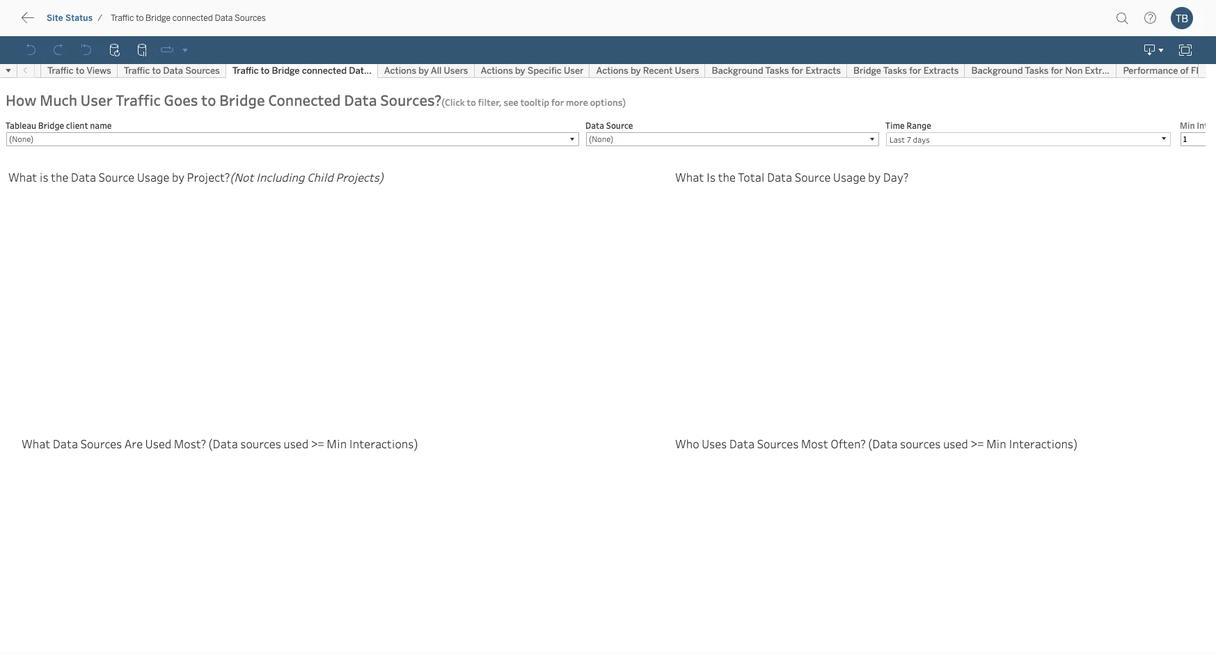 Task type: locate. For each thing, give the bounding box(es) containing it.
site
[[47, 13, 63, 23]]

site status link
[[46, 13, 93, 24]]

status
[[65, 13, 93, 23]]

bridge
[[146, 13, 171, 23]]

traffic to bridge connected data sources
[[111, 13, 266, 23]]

traffic to bridge connected data sources element
[[107, 13, 270, 23]]

site status /
[[47, 13, 102, 23]]

data
[[215, 13, 233, 23]]



Task type: describe. For each thing, give the bounding box(es) containing it.
sources
[[235, 13, 266, 23]]

traffic
[[111, 13, 134, 23]]

to
[[136, 13, 144, 23]]

/
[[98, 13, 102, 23]]

connected
[[173, 13, 213, 23]]



Task type: vqa. For each thing, say whether or not it's contained in the screenshot.
College to the bottom
no



